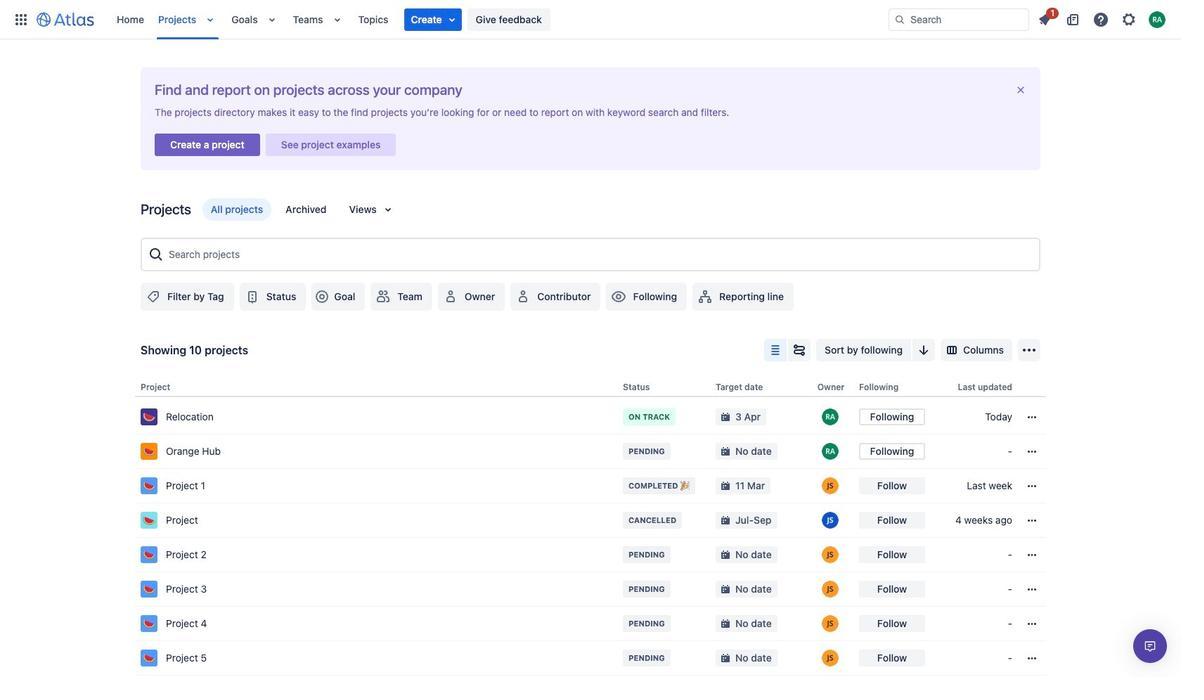 Task type: locate. For each thing, give the bounding box(es) containing it.
list
[[110, 0, 889, 39], [1032, 5, 1173, 31]]

more options image
[[1021, 342, 1038, 359]]

0 horizontal spatial list item
[[404, 8, 462, 31]]

notifications image
[[1036, 11, 1053, 28]]

close banner image
[[1015, 84, 1026, 96]]

account image
[[1149, 11, 1166, 28]]

display as timeline image
[[791, 342, 808, 359]]

None search field
[[889, 8, 1029, 31]]

tag image
[[145, 288, 162, 305]]

search image
[[894, 14, 905, 25]]

1 horizontal spatial list item
[[1032, 5, 1059, 31]]

banner
[[0, 0, 1181, 39]]

list item
[[1032, 5, 1059, 31], [404, 8, 462, 31]]

list item inside top element
[[404, 8, 462, 31]]

status image
[[244, 288, 261, 305]]

top element
[[8, 0, 889, 39]]

switch to... image
[[13, 11, 30, 28]]



Task type: vqa. For each thing, say whether or not it's contained in the screenshot.
Clear icon
no



Task type: describe. For each thing, give the bounding box(es) containing it.
display as list image
[[767, 342, 784, 359]]

0 horizontal spatial list
[[110, 0, 889, 39]]

1 horizontal spatial list
[[1032, 5, 1173, 31]]

search projects image
[[148, 246, 165, 263]]

reverse sort order image
[[915, 342, 932, 359]]

settings image
[[1121, 11, 1137, 28]]

Search field
[[889, 8, 1029, 31]]

Search projects field
[[165, 242, 1033, 267]]

following image
[[611, 288, 627, 305]]

open intercom messenger image
[[1142, 638, 1159, 655]]

help image
[[1092, 11, 1109, 28]]



